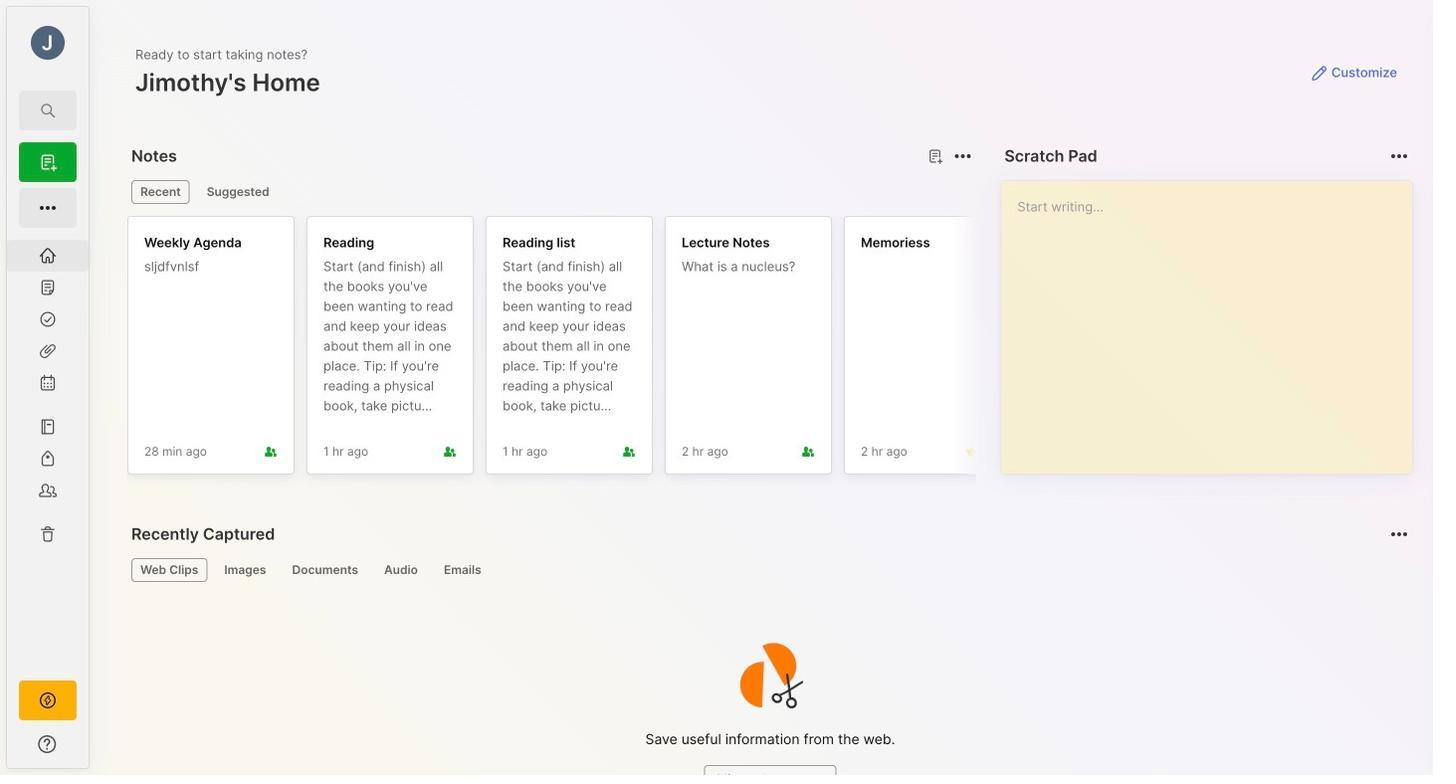 Task type: describe. For each thing, give the bounding box(es) containing it.
home image
[[38, 246, 58, 266]]

more actions image
[[951, 144, 975, 168]]

Account field
[[7, 23, 89, 63]]

edit search image
[[36, 99, 60, 122]]

more actions image
[[1388, 144, 1412, 168]]

2 tab list from the top
[[131, 559, 1406, 582]]

Start writing… text field
[[1018, 181, 1412, 458]]

1 tab list from the top
[[131, 180, 969, 204]]

account image
[[31, 26, 65, 60]]

click to expand image
[[87, 739, 102, 763]]



Task type: locate. For each thing, give the bounding box(es) containing it.
More actions field
[[949, 142, 977, 170], [1386, 142, 1414, 170]]

upgrade image
[[36, 689, 60, 713]]

new note image down edit search image
[[36, 150, 60, 174]]

0 horizontal spatial more actions field
[[949, 142, 977, 170]]

tree
[[7, 240, 89, 663]]

main element
[[0, 0, 96, 776]]

new note image up home icon
[[36, 196, 60, 220]]

tab
[[131, 180, 190, 204], [198, 180, 279, 204], [131, 559, 207, 582], [215, 559, 275, 582], [283, 559, 367, 582], [375, 559, 427, 582], [435, 559, 491, 582]]

tab list
[[131, 180, 969, 204], [131, 559, 1406, 582]]

1 more actions field from the left
[[949, 142, 977, 170]]

1 vertical spatial tab list
[[131, 559, 1406, 582]]

2 more actions field from the left
[[1386, 142, 1414, 170]]

WHAT'S NEW field
[[7, 729, 89, 761]]

1 horizontal spatial more actions field
[[1386, 142, 1414, 170]]

new note image
[[36, 150, 60, 174], [36, 196, 60, 220]]

row group
[[127, 216, 1434, 487]]

tree inside main 'element'
[[7, 240, 89, 663]]

0 vertical spatial new note image
[[36, 150, 60, 174]]

2 new note image from the top
[[36, 196, 60, 220]]

0 vertical spatial tab list
[[131, 180, 969, 204]]

1 new note image from the top
[[36, 150, 60, 174]]

1 vertical spatial new note image
[[36, 196, 60, 220]]



Task type: vqa. For each thing, say whether or not it's contained in the screenshot.
2nd New Note icon
yes



